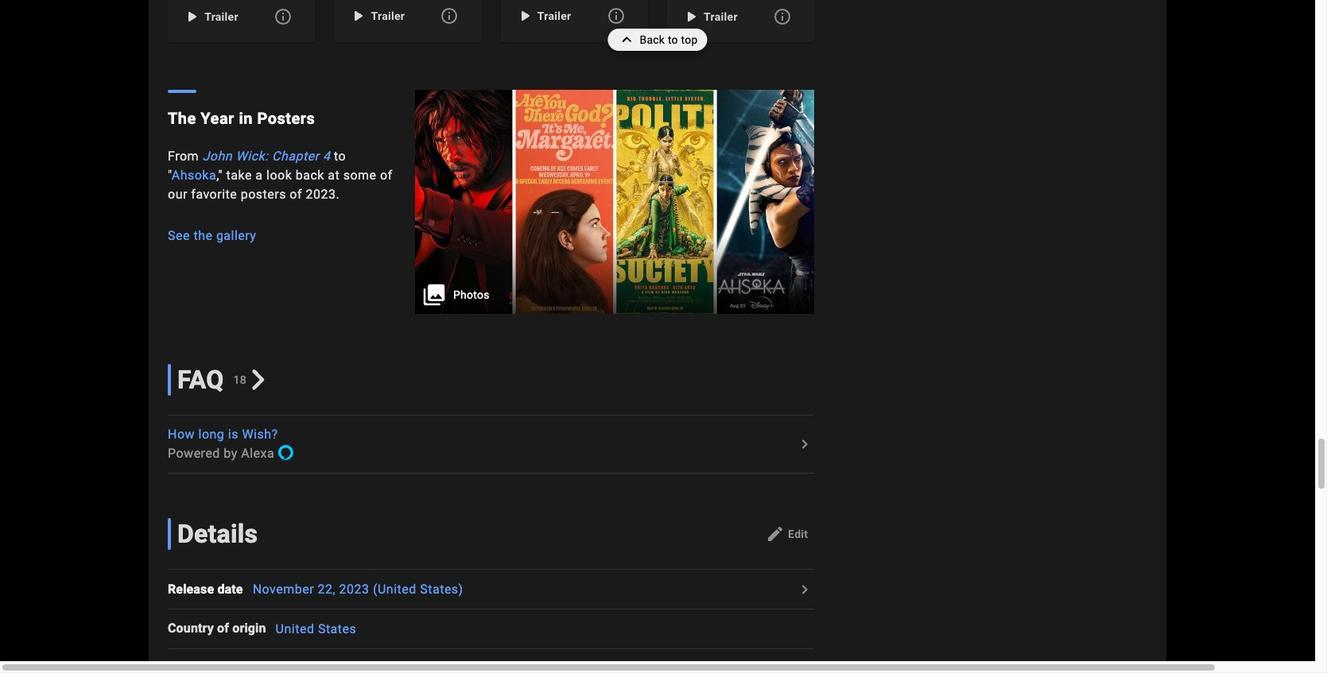 Task type: locate. For each thing, give the bounding box(es) containing it.
0 horizontal spatial more information image
[[440, 6, 459, 25]]

0 vertical spatial to
[[668, 33, 678, 46]]

play arrow image
[[349, 6, 368, 25], [182, 7, 201, 26]]

date
[[217, 582, 243, 597]]

see more element
[[168, 659, 245, 674]]

our
[[168, 187, 188, 202]]

details
[[177, 519, 258, 550]]

of left "origin"
[[217, 621, 229, 637]]

at
[[328, 168, 340, 183]]

by
[[224, 446, 238, 461]]

powered
[[168, 446, 220, 461]]

more information image
[[440, 6, 459, 25], [607, 6, 626, 25], [773, 7, 792, 26]]

back to top button
[[608, 29, 707, 51]]

of down back
[[290, 187, 302, 202]]

united states
[[276, 622, 356, 637]]

photos link
[[415, 90, 815, 314]]

more information image for the rightmost play arrow icon
[[773, 7, 792, 26]]

to right the 4
[[334, 148, 346, 164]]

1 horizontal spatial of
[[290, 187, 302, 202]]

chapter
[[272, 148, 319, 164]]

favorite
[[191, 187, 237, 202]]

2 horizontal spatial more information image
[[773, 7, 792, 26]]

the
[[168, 109, 196, 128]]

year
[[201, 109, 235, 128]]

trailer
[[371, 9, 405, 22], [537, 9, 571, 22], [204, 10, 238, 23], [704, 10, 738, 23]]

18
[[233, 374, 246, 387]]

edit
[[788, 528, 808, 541]]

0 horizontal spatial play arrow image
[[515, 6, 534, 25]]

to
[[668, 33, 678, 46], [334, 148, 346, 164]]

the
[[194, 228, 213, 243]]

of
[[380, 168, 393, 183], [290, 187, 302, 202], [217, 621, 229, 637]]

united states button
[[276, 622, 356, 637]]

from john wick: chapter 4
[[168, 148, 330, 164]]

the year in posters
[[168, 109, 315, 128]]

of right some
[[380, 168, 393, 183]]

edit image
[[766, 525, 785, 544]]

to "
[[168, 148, 346, 183]]

take
[[226, 168, 252, 183]]

wick:
[[236, 148, 268, 164]]

22,
[[318, 582, 336, 597]]

november 22, 2023 (united states)
[[253, 582, 463, 597]]

to left top
[[668, 33, 678, 46]]

ahsoka link
[[172, 168, 216, 183]]

1 horizontal spatial play arrow image
[[682, 7, 701, 26]]

(united
[[373, 582, 417, 597]]

expand less image
[[617, 29, 640, 51]]

2 vertical spatial of
[[217, 621, 229, 637]]

0 vertical spatial of
[[380, 168, 393, 183]]

look
[[266, 168, 292, 183]]

back to top
[[640, 33, 698, 46]]

faq
[[177, 365, 224, 395]]

back
[[640, 33, 665, 46]]

states)
[[420, 582, 463, 597]]

see more image
[[795, 580, 815, 599]]

alexa image
[[278, 445, 294, 461]]

0 horizontal spatial to
[[334, 148, 346, 164]]

is
[[228, 427, 238, 442]]

see the answer image
[[795, 435, 815, 454]]

states
[[318, 622, 356, 637]]

play arrow image
[[515, 6, 534, 25], [682, 7, 701, 26]]

powered by alexa
[[168, 446, 275, 461]]

alexa
[[241, 446, 275, 461]]

posters
[[257, 109, 315, 128]]

1 horizontal spatial more information image
[[607, 6, 626, 25]]

1 vertical spatial to
[[334, 148, 346, 164]]

release
[[168, 582, 214, 597]]

how long is wish?
[[168, 427, 278, 442]]

"
[[168, 168, 172, 183]]

trailer button
[[347, 1, 411, 30], [514, 1, 578, 30], [181, 2, 245, 31], [680, 2, 744, 31]]

1 horizontal spatial play arrow image
[[349, 6, 368, 25]]

0 horizontal spatial play arrow image
[[182, 7, 201, 26]]

in
[[239, 109, 253, 128]]

1 horizontal spatial to
[[668, 33, 678, 46]]

release date button
[[168, 580, 253, 599]]

november
[[253, 582, 314, 597]]



Task type: describe. For each thing, give the bounding box(es) containing it.
john
[[202, 148, 232, 164]]

united
[[276, 622, 314, 637]]

how long is wish? button
[[168, 426, 794, 445]]

a
[[256, 168, 263, 183]]

november 22, 2023 (united states) button
[[253, 582, 463, 597]]

,"
[[216, 168, 223, 183]]

chevron right inline image
[[248, 370, 268, 391]]

edit button
[[760, 522, 815, 547]]

release date
[[168, 582, 243, 597]]

gallery
[[216, 228, 256, 243]]

origin
[[232, 621, 266, 637]]

production art image
[[415, 90, 815, 314]]

see
[[168, 228, 190, 243]]

posters
[[241, 187, 286, 202]]

2023.
[[306, 187, 340, 202]]

," take a look back at some of our favorite posters of 2023.
[[168, 168, 393, 202]]

how
[[168, 427, 195, 442]]

to inside to "
[[334, 148, 346, 164]]

see the gallery button
[[168, 226, 402, 246]]

back
[[296, 168, 324, 183]]

more information image
[[274, 7, 293, 26]]

john wick: chapter 4 link
[[202, 148, 330, 164]]

more information image for the leftmost play arrow icon
[[607, 6, 626, 25]]

1 vertical spatial of
[[290, 187, 302, 202]]

play arrow image for the left more information image
[[349, 6, 368, 25]]

2 horizontal spatial of
[[380, 168, 393, 183]]

to inside button
[[668, 33, 678, 46]]

wish?
[[242, 427, 278, 442]]

top
[[681, 33, 698, 46]]

country of origin
[[168, 621, 266, 637]]

play arrow image for more information icon
[[182, 7, 201, 26]]

long
[[198, 427, 225, 442]]

photos group
[[415, 90, 815, 314]]

from
[[168, 148, 199, 164]]

see the gallery
[[168, 228, 256, 243]]

some
[[343, 168, 377, 183]]

2023
[[339, 582, 369, 597]]

4
[[323, 148, 330, 164]]

0 horizontal spatial of
[[217, 621, 229, 637]]

ahsoka
[[172, 168, 216, 183]]

country
[[168, 621, 214, 637]]

photos
[[453, 289, 490, 302]]



Task type: vqa. For each thing, say whether or not it's contained in the screenshot.
How long is Wish?
yes



